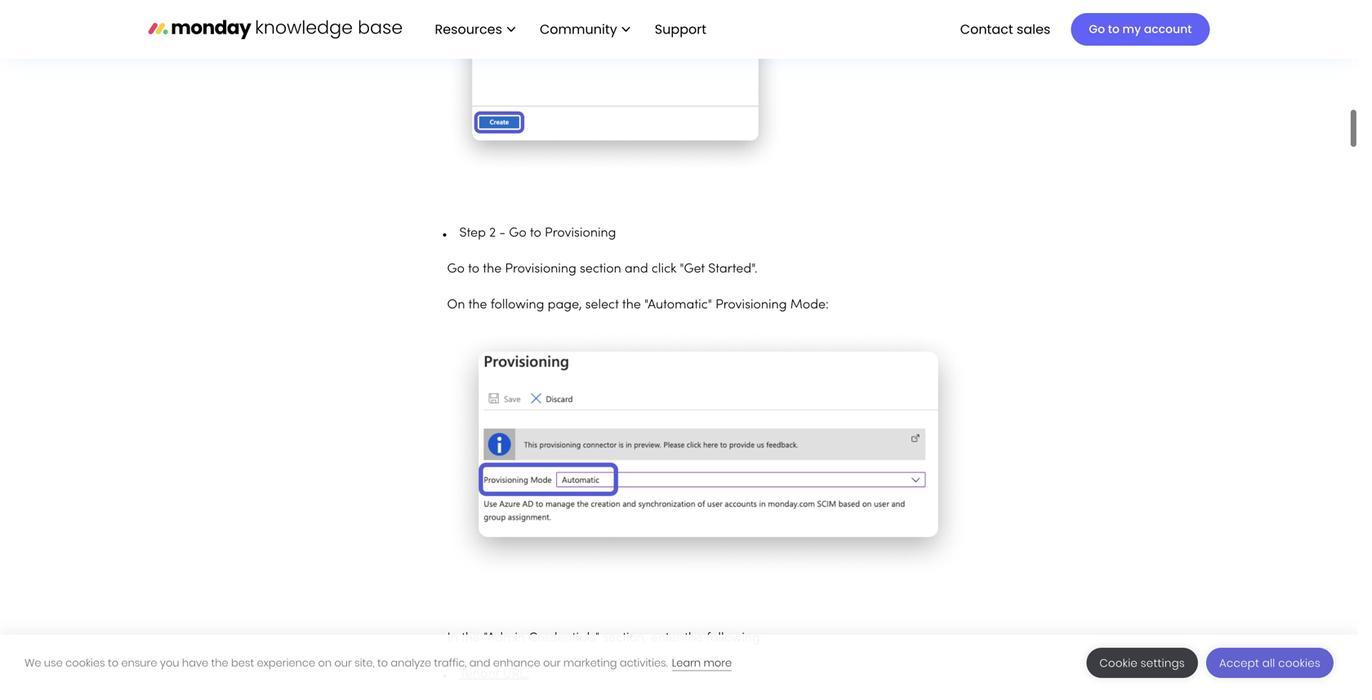 Task type: locate. For each thing, give the bounding box(es) containing it.
go
[[1089, 21, 1105, 37], [509, 228, 527, 240], [447, 263, 465, 276]]

the left best
[[211, 656, 228, 671]]

cookies for use
[[65, 656, 105, 671]]

cookies
[[65, 656, 105, 671], [1279, 656, 1321, 672]]

0 horizontal spatial and
[[470, 656, 491, 671]]

and
[[625, 263, 648, 276], [470, 656, 491, 671]]

2 vertical spatial go
[[447, 263, 465, 276]]

0 horizontal spatial our
[[335, 656, 352, 671]]

"admin
[[484, 633, 525, 645]]

learn more link
[[672, 656, 732, 672]]

our right the on
[[335, 656, 352, 671]]

1 vertical spatial and
[[470, 656, 491, 671]]

our
[[335, 656, 352, 671], [543, 656, 561, 671]]

the right select
[[622, 299, 641, 312]]

provisioning up section
[[545, 228, 616, 240]]

1 cookies from the left
[[65, 656, 105, 671]]

more
[[704, 656, 732, 671]]

0 vertical spatial go
[[1089, 21, 1105, 37]]

2
[[489, 228, 496, 240]]

contact sales link
[[952, 15, 1059, 43]]

to left my
[[1108, 21, 1120, 37]]

cookies for all
[[1279, 656, 1321, 672]]

provisioning down step 2 - go to provisioning
[[505, 263, 577, 276]]

list containing resources
[[419, 0, 720, 59]]

enter
[[651, 633, 681, 645]]

support link
[[647, 15, 720, 43], [655, 20, 712, 38]]

step 2 - go to provisioning
[[460, 228, 616, 240]]

dialog
[[0, 636, 1359, 692]]

we use cookies to ensure you have the best experience on our site, to analyze traffic, and enhance our marketing activities. learn more
[[25, 656, 732, 671]]

cookies right use
[[65, 656, 105, 671]]

0 horizontal spatial cookies
[[65, 656, 105, 671]]

cookies right all on the bottom right of the page
[[1279, 656, 1321, 672]]

url:
[[503, 669, 529, 681]]

our down credentials"
[[543, 656, 561, 671]]

the
[[483, 263, 502, 276], [469, 299, 487, 312], [622, 299, 641, 312], [462, 633, 480, 645], [685, 633, 703, 645], [211, 656, 228, 671]]

support
[[655, 20, 707, 38]]

tenant
[[460, 669, 499, 681]]

list
[[419, 0, 720, 59]]

2 cookies from the left
[[1279, 656, 1321, 672]]

1 vertical spatial go
[[509, 228, 527, 240]]

go right -
[[509, 228, 527, 240]]

2 horizontal spatial go
[[1089, 21, 1105, 37]]

have
[[182, 656, 208, 671]]

marketing
[[564, 656, 617, 671]]

on
[[318, 656, 332, 671]]

:
[[826, 299, 829, 312]]

to left the ensure
[[108, 656, 119, 671]]

in the "admin credentials" section, enter the following:
[[447, 633, 764, 645]]

go inside main "element"
[[1089, 21, 1105, 37]]

click
[[652, 263, 677, 276]]

settings
[[1141, 656, 1185, 672]]

monday.com logo image
[[148, 12, 402, 46]]

go to the provisioning section and click "get started".
[[447, 263, 758, 276]]

we
[[25, 656, 41, 671]]

go to my account link
[[1071, 13, 1210, 46]]

section
[[580, 263, 621, 276]]

0 horizontal spatial go
[[447, 263, 465, 276]]

accept
[[1220, 656, 1260, 672]]

go left my
[[1089, 21, 1105, 37]]

provisioning down started".
[[716, 299, 787, 312]]

and left click
[[625, 263, 648, 276]]

cookies inside button
[[1279, 656, 1321, 672]]

group_9__20_.png image
[[447, 330, 970, 579]]

go for my
[[1089, 21, 1105, 37]]

the right in at the left bottom
[[462, 633, 480, 645]]

ensure
[[121, 656, 157, 671]]

1 horizontal spatial our
[[543, 656, 561, 671]]

to right site, at the bottom left
[[377, 656, 388, 671]]

page,
[[548, 299, 582, 312]]

to inside main "element"
[[1108, 21, 1120, 37]]

contact sales
[[961, 20, 1051, 38]]

community link
[[532, 15, 639, 43]]

0 vertical spatial and
[[625, 263, 648, 276]]

sales
[[1017, 20, 1051, 38]]

provisioning
[[545, 228, 616, 240], [505, 263, 577, 276], [716, 299, 787, 312]]

1 horizontal spatial cookies
[[1279, 656, 1321, 672]]

go up on
[[447, 263, 465, 276]]

1 horizontal spatial and
[[625, 263, 648, 276]]

and right traffic,
[[470, 656, 491, 671]]

dialog containing cookie settings
[[0, 636, 1359, 692]]

started".
[[709, 263, 758, 276]]

community
[[540, 20, 617, 38]]

following
[[491, 299, 544, 312]]

tenant url:
[[460, 669, 529, 681]]

to
[[1108, 21, 1120, 37], [530, 228, 542, 240], [468, 263, 480, 276], [108, 656, 119, 671], [377, 656, 388, 671]]



Task type: vqa. For each thing, say whether or not it's contained in the screenshot.
Go to the middle
yes



Task type: describe. For each thing, give the bounding box(es) containing it.
and inside dialog
[[470, 656, 491, 671]]

"automatic"
[[645, 299, 712, 312]]

contact
[[961, 20, 1014, 38]]

traffic,
[[434, 656, 467, 671]]

1 horizontal spatial go
[[509, 228, 527, 240]]

experience
[[257, 656, 315, 671]]

the down 2
[[483, 263, 502, 276]]

0 vertical spatial provisioning
[[545, 228, 616, 240]]

my
[[1123, 21, 1141, 37]]

analyze
[[391, 656, 431, 671]]

enhance
[[493, 656, 541, 671]]

you
[[160, 656, 179, 671]]

best
[[231, 656, 254, 671]]

resources link
[[427, 15, 524, 43]]

1 our from the left
[[335, 656, 352, 671]]

following:
[[707, 633, 764, 645]]

learn
[[672, 656, 701, 671]]

resources
[[435, 20, 502, 38]]

the right on
[[469, 299, 487, 312]]

-
[[499, 228, 506, 240]]

section,
[[603, 633, 647, 645]]

activities.
[[620, 656, 668, 671]]

account
[[1144, 21, 1192, 37]]

go for the
[[447, 263, 465, 276]]

1 vertical spatial provisioning
[[505, 263, 577, 276]]

to down step
[[468, 263, 480, 276]]

mode
[[791, 299, 826, 312]]

to right -
[[530, 228, 542, 240]]

credentials"
[[529, 633, 600, 645]]

2 our from the left
[[543, 656, 561, 671]]

cookie settings
[[1100, 656, 1185, 672]]

accept all cookies
[[1220, 656, 1321, 672]]

site,
[[355, 656, 375, 671]]

cookie settings button
[[1087, 649, 1198, 679]]

on
[[447, 299, 465, 312]]

the up learn
[[685, 633, 703, 645]]

group_9__19_.png image
[[447, 0, 784, 173]]

accept all cookies button
[[1207, 649, 1334, 679]]

use
[[44, 656, 63, 671]]

all
[[1263, 656, 1276, 672]]

2 vertical spatial provisioning
[[716, 299, 787, 312]]

step
[[460, 228, 486, 240]]

on the following page, select the "automatic" provisioning mode :
[[447, 299, 829, 312]]

in
[[447, 633, 458, 645]]

go to my account
[[1089, 21, 1192, 37]]

"get
[[680, 263, 705, 276]]

main element
[[419, 0, 1210, 59]]

select
[[585, 299, 619, 312]]

cookie
[[1100, 656, 1138, 672]]



